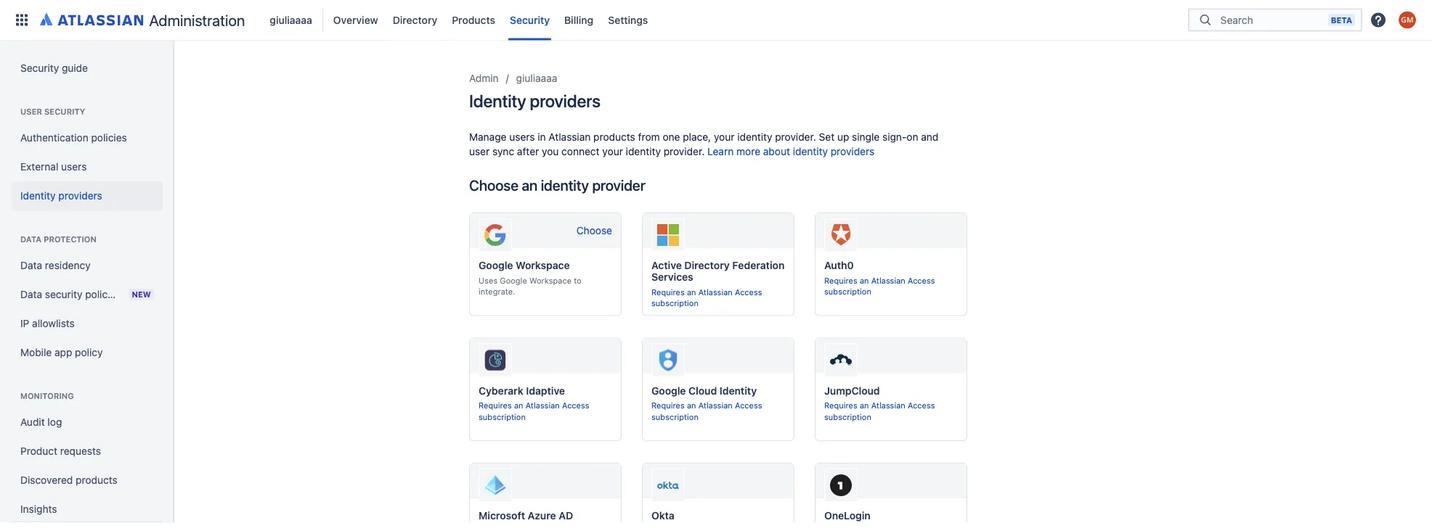 Task type: vqa. For each thing, say whether or not it's contained in the screenshot.
the leftmost nelsonb
no



Task type: locate. For each thing, give the bounding box(es) containing it.
after
[[517, 146, 539, 158]]

security for security
[[510, 14, 550, 26]]

0 vertical spatial provider.
[[775, 131, 816, 143]]

manage
[[469, 131, 507, 143]]

an inside google cloud identity requires an atlassian access subscription
[[687, 401, 696, 411]]

insights link
[[12, 495, 163, 524]]

1 vertical spatial providers
[[831, 146, 875, 158]]

access inside active directory federation services requires an atlassian access subscription
[[735, 288, 762, 297]]

0 horizontal spatial providers
[[58, 190, 102, 202]]

users for manage
[[509, 131, 535, 143]]

billing
[[564, 14, 594, 26]]

0 vertical spatial choose
[[469, 176, 519, 194]]

providers
[[530, 91, 600, 111], [831, 146, 875, 158], [58, 190, 102, 202]]

2 data from the top
[[20, 260, 42, 272]]

provider. down one
[[664, 146, 705, 158]]

your
[[714, 131, 735, 143], [602, 146, 623, 158]]

0 vertical spatial workspace
[[516, 260, 570, 272]]

security link
[[505, 8, 554, 32]]

workspace down the choose 'button'
[[516, 260, 570, 272]]

place,
[[683, 131, 711, 143]]

giuliaaaa link
[[265, 8, 317, 32], [516, 70, 557, 87]]

identity up more
[[737, 131, 772, 143]]

0 horizontal spatial directory
[[393, 14, 437, 26]]

azure
[[528, 510, 556, 522]]

google inside google cloud identity requires an atlassian access subscription
[[651, 385, 686, 397]]

security left the billing at the left of page
[[510, 14, 550, 26]]

discovered products
[[20, 475, 118, 487]]

users for external
[[61, 161, 87, 173]]

to
[[574, 276, 581, 285]]

1 vertical spatial security
[[20, 62, 59, 74]]

subscription down auth0
[[824, 287, 871, 297]]

0 horizontal spatial giuliaaaa
[[270, 14, 312, 26]]

0 vertical spatial providers
[[530, 91, 600, 111]]

subscription down jumpcloud
[[824, 413, 871, 422]]

1 security from the top
[[44, 107, 85, 117]]

security down residency
[[45, 289, 82, 301]]

providers down external users link
[[58, 190, 102, 202]]

security inside 'link'
[[20, 62, 59, 74]]

google
[[479, 260, 513, 272], [500, 276, 527, 285], [651, 385, 686, 397]]

audit log link
[[12, 408, 163, 437]]

subscription inside google cloud identity requires an atlassian access subscription
[[651, 413, 699, 422]]

policies up external users link
[[91, 132, 127, 144]]

users inside "manage users in atlassian products from one place, your identity provider. set up single sign-on and user sync after you connect your identity provider."
[[509, 131, 535, 143]]

an inside active directory federation services requires an atlassian access subscription
[[687, 288, 696, 297]]

workspace
[[516, 260, 570, 272], [529, 276, 572, 285]]

identity
[[469, 91, 526, 111], [20, 190, 56, 202], [720, 385, 757, 397]]

up
[[837, 131, 849, 143]]

2 horizontal spatial identity
[[720, 385, 757, 397]]

directory left products
[[393, 14, 437, 26]]

identity down set
[[793, 146, 828, 158]]

provider. up 'learn more about identity providers' link on the top of page
[[775, 131, 816, 143]]

1 vertical spatial your
[[602, 146, 623, 158]]

authentication policies
[[20, 132, 127, 144]]

security left 'guide'
[[20, 62, 59, 74]]

identity providers down external users at the top left
[[20, 190, 102, 202]]

administration banner
[[0, 0, 1432, 41]]

data inside data residency link
[[20, 260, 42, 272]]

ip allowlists
[[20, 318, 75, 330]]

1 horizontal spatial giuliaaaa link
[[516, 70, 557, 87]]

1 vertical spatial choose
[[576, 225, 612, 237]]

help icon image
[[1370, 11, 1387, 29]]

2 vertical spatial google
[[651, 385, 686, 397]]

data for data protection
[[20, 235, 41, 244]]

giuliaaaa link left "overview" "link"
[[265, 8, 317, 32]]

google left the cloud
[[651, 385, 686, 397]]

directory right active
[[684, 260, 730, 272]]

security guide
[[20, 62, 88, 74]]

auth0
[[824, 260, 854, 272]]

0 vertical spatial your
[[714, 131, 735, 143]]

requires an atlassian access subscription button down idaptive
[[479, 400, 612, 423]]

identity
[[737, 131, 772, 143], [626, 146, 661, 158], [793, 146, 828, 158], [541, 176, 589, 194]]

requires inside google cloud identity requires an atlassian access subscription
[[651, 401, 685, 411]]

2 vertical spatial data
[[20, 289, 42, 301]]

atlassian inside google cloud identity requires an atlassian access subscription
[[698, 401, 733, 411]]

provider.
[[775, 131, 816, 143], [664, 146, 705, 158]]

giuliaaaa inside global navigation element
[[270, 14, 312, 26]]

providers up in on the left top of the page
[[530, 91, 600, 111]]

active
[[651, 260, 682, 272]]

1 horizontal spatial identity
[[469, 91, 526, 111]]

1 vertical spatial security
[[45, 289, 82, 301]]

0 horizontal spatial security
[[20, 62, 59, 74]]

idaptive
[[526, 385, 565, 397]]

external users
[[20, 161, 87, 173]]

identity providers up in on the left top of the page
[[469, 91, 600, 111]]

subscription down cyberark
[[479, 413, 526, 422]]

2 vertical spatial identity
[[720, 385, 757, 397]]

requires an atlassian access subscription button
[[824, 275, 958, 298], [651, 287, 785, 310], [479, 400, 612, 423], [651, 400, 785, 423], [824, 400, 958, 423]]

security inside global navigation element
[[510, 14, 550, 26]]

an inside 'jumpcloud requires an atlassian access subscription'
[[860, 401, 869, 411]]

about
[[763, 146, 790, 158]]

policies
[[91, 132, 127, 144], [85, 289, 121, 301]]

requires an atlassian access subscription button for jumpcloud
[[824, 400, 958, 423]]

protection
[[44, 235, 97, 244]]

google for google workspace
[[479, 260, 513, 272]]

1 vertical spatial users
[[61, 161, 87, 173]]

access inside google cloud identity requires an atlassian access subscription
[[735, 401, 762, 411]]

choose down provider
[[576, 225, 612, 237]]

data left residency
[[20, 260, 42, 272]]

requires an atlassian access subscription button down auth0
[[824, 275, 958, 298]]

0 vertical spatial data
[[20, 235, 41, 244]]

your right connect at top left
[[602, 146, 623, 158]]

google up integrate.
[[500, 276, 527, 285]]

0 horizontal spatial your
[[602, 146, 623, 158]]

0 vertical spatial directory
[[393, 14, 437, 26]]

authentication policies link
[[12, 123, 163, 153]]

user security
[[20, 107, 85, 117]]

your up 'learn'
[[714, 131, 735, 143]]

security for data
[[45, 289, 82, 301]]

1 vertical spatial products
[[76, 475, 118, 487]]

1 horizontal spatial identity providers
[[469, 91, 600, 111]]

giuliaaaa link right admin link
[[516, 70, 557, 87]]

giuliaaaa
[[270, 14, 312, 26], [516, 72, 557, 84]]

2 horizontal spatial providers
[[831, 146, 875, 158]]

search icon image
[[1197, 13, 1214, 27]]

1 vertical spatial directory
[[684, 260, 730, 272]]

0 vertical spatial giuliaaaa
[[270, 14, 312, 26]]

1 data from the top
[[20, 235, 41, 244]]

policies down data residency link
[[85, 289, 121, 301]]

2 security from the top
[[45, 289, 82, 301]]

billing link
[[560, 8, 598, 32]]

requires
[[824, 276, 857, 285], [651, 288, 685, 297], [479, 401, 512, 411], [651, 401, 685, 411], [824, 401, 857, 411]]

products left from
[[593, 131, 635, 143]]

users up after
[[509, 131, 535, 143]]

identity inside google cloud identity requires an atlassian access subscription
[[720, 385, 757, 397]]

learn more about identity providers link
[[707, 146, 875, 158]]

identity down admin link
[[469, 91, 526, 111]]

active directory federation services requires an atlassian access subscription
[[651, 260, 785, 308]]

mobile
[[20, 347, 52, 359]]

1 horizontal spatial choose
[[576, 225, 612, 237]]

okta
[[651, 510, 674, 522]]

cloud
[[688, 385, 717, 397]]

requires an atlassian access subscription button down jumpcloud
[[824, 400, 958, 423]]

choose button
[[568, 219, 621, 243]]

requires an atlassian access subscription button for active
[[651, 287, 785, 310]]

giuliaaaa left overview
[[270, 14, 312, 26]]

requires an atlassian access subscription button down the cloud
[[651, 400, 785, 423]]

an
[[522, 176, 537, 194], [860, 276, 869, 285], [687, 288, 696, 297], [514, 401, 523, 411], [687, 401, 696, 411], [860, 401, 869, 411]]

users down authentication policies
[[61, 161, 87, 173]]

data up the ip
[[20, 289, 42, 301]]

0 vertical spatial policies
[[91, 132, 127, 144]]

security up authentication policies
[[44, 107, 85, 117]]

subscription inside auth0 requires an atlassian access subscription
[[824, 287, 871, 297]]

0 vertical spatial giuliaaaa link
[[265, 8, 317, 32]]

0 horizontal spatial choose
[[469, 176, 519, 194]]

choose down sync
[[469, 176, 519, 194]]

providers down up
[[831, 146, 875, 158]]

0 vertical spatial google
[[479, 260, 513, 272]]

0 horizontal spatial identity
[[20, 190, 56, 202]]

discovered products link
[[12, 466, 163, 495]]

requires an atlassian access subscription button for auth0
[[824, 275, 958, 298]]

atlassian inside active directory federation services requires an atlassian access subscription
[[698, 288, 733, 297]]

requires inside 'jumpcloud requires an atlassian access subscription'
[[824, 401, 857, 411]]

2 vertical spatial providers
[[58, 190, 102, 202]]

1 vertical spatial identity providers
[[20, 190, 102, 202]]

atlassian image
[[40, 10, 143, 28], [40, 10, 143, 28]]

data
[[20, 235, 41, 244], [20, 260, 42, 272], [20, 289, 42, 301]]

data for data residency
[[20, 260, 42, 272]]

1 vertical spatial giuliaaaa link
[[516, 70, 557, 87]]

choose inside 'button'
[[576, 225, 612, 237]]

manage users in atlassian products from one place, your identity provider. set up single sign-on and user sync after you connect your identity provider.
[[469, 131, 939, 158]]

0 vertical spatial products
[[593, 131, 635, 143]]

integrate.
[[479, 287, 515, 297]]

data for data security policies
[[20, 289, 42, 301]]

1 horizontal spatial products
[[593, 131, 635, 143]]

0 vertical spatial security
[[44, 107, 85, 117]]

monitoring
[[20, 392, 74, 401]]

subscription down services
[[651, 299, 699, 308]]

1 vertical spatial giuliaaaa
[[516, 72, 557, 84]]

1 vertical spatial data
[[20, 260, 42, 272]]

users
[[509, 131, 535, 143], [61, 161, 87, 173]]

google up uses
[[479, 260, 513, 272]]

settings link
[[604, 8, 652, 32]]

products up insights link
[[76, 475, 118, 487]]

identity down the you
[[541, 176, 589, 194]]

1 vertical spatial identity
[[20, 190, 56, 202]]

requests
[[60, 446, 101, 458]]

1 horizontal spatial users
[[509, 131, 535, 143]]

0 horizontal spatial provider.
[[664, 146, 705, 158]]

atlassian
[[549, 131, 591, 143], [871, 276, 905, 285], [698, 288, 733, 297], [526, 401, 560, 411], [698, 401, 733, 411], [871, 401, 905, 411]]

subscription inside 'jumpcloud requires an atlassian access subscription'
[[824, 413, 871, 422]]

1 horizontal spatial directory
[[684, 260, 730, 272]]

0 vertical spatial security
[[510, 14, 550, 26]]

1 horizontal spatial security
[[510, 14, 550, 26]]

0 horizontal spatial giuliaaaa link
[[265, 8, 317, 32]]

federation
[[732, 260, 785, 272]]

security
[[510, 14, 550, 26], [20, 62, 59, 74]]

atlassian inside auth0 requires an atlassian access subscription
[[871, 276, 905, 285]]

workspace left to
[[529, 276, 572, 285]]

onelogin
[[824, 510, 871, 522]]

giuliaaaa right admin
[[516, 72, 557, 84]]

requires an atlassian access subscription button down services
[[651, 287, 785, 310]]

new
[[132, 290, 151, 300]]

administration
[[149, 11, 245, 29]]

cyberark idaptive requires an atlassian access subscription
[[479, 385, 589, 422]]

microsoft
[[479, 510, 525, 522]]

security for user
[[44, 107, 85, 117]]

0 vertical spatial users
[[509, 131, 535, 143]]

3 data from the top
[[20, 289, 42, 301]]

subscription down the cloud
[[651, 413, 699, 422]]

data security policies
[[20, 289, 121, 301]]

provider
[[592, 176, 645, 194]]

identity down external
[[20, 190, 56, 202]]

0 vertical spatial identity
[[469, 91, 526, 111]]

data up data residency
[[20, 235, 41, 244]]

identity right the cloud
[[720, 385, 757, 397]]

settings
[[608, 14, 648, 26]]

appswitcher icon image
[[13, 11, 31, 29]]

residency
[[45, 260, 91, 272]]

choose for choose an identity provider
[[469, 176, 519, 194]]

requires an atlassian access subscription button for google
[[651, 400, 785, 423]]

choose
[[469, 176, 519, 194], [576, 225, 612, 237]]

0 horizontal spatial users
[[61, 161, 87, 173]]

atlassian inside "manage users in atlassian products from one place, your identity provider. set up single sign-on and user sync after you connect your identity provider."
[[549, 131, 591, 143]]



Task type: describe. For each thing, give the bounding box(es) containing it.
admin link
[[469, 70, 499, 87]]

1 vertical spatial provider.
[[664, 146, 705, 158]]

product requests
[[20, 446, 101, 458]]

microsoft azure ad
[[479, 510, 573, 522]]

external users link
[[12, 153, 163, 182]]

jumpcloud
[[824, 385, 880, 397]]

0 horizontal spatial products
[[76, 475, 118, 487]]

services
[[651, 271, 693, 283]]

discovered
[[20, 475, 73, 487]]

ad
[[559, 510, 573, 522]]

data protection
[[20, 235, 97, 244]]

guide
[[62, 62, 88, 74]]

cyberark
[[479, 385, 523, 397]]

1 horizontal spatial provider.
[[775, 131, 816, 143]]

Search field
[[1216, 7, 1328, 33]]

identity down from
[[626, 146, 661, 158]]

products link
[[448, 8, 500, 32]]

insights
[[20, 504, 57, 516]]

1 horizontal spatial giuliaaaa
[[516, 72, 557, 84]]

sign-
[[882, 131, 907, 143]]

1 horizontal spatial your
[[714, 131, 735, 143]]

allowlists
[[32, 318, 75, 330]]

data residency
[[20, 260, 91, 272]]

auth0 requires an atlassian access subscription
[[824, 260, 935, 297]]

requires inside auth0 requires an atlassian access subscription
[[824, 276, 857, 285]]

app
[[54, 347, 72, 359]]

and
[[921, 131, 939, 143]]

toggle navigation image
[[160, 58, 192, 87]]

1 vertical spatial google
[[500, 276, 527, 285]]

choose an identity provider
[[469, 176, 645, 194]]

access inside auth0 requires an atlassian access subscription
[[908, 276, 935, 285]]

subscription inside cyberark idaptive requires an atlassian access subscription
[[479, 413, 526, 422]]

audit
[[20, 416, 45, 428]]

overview
[[333, 14, 378, 26]]

connect
[[561, 146, 600, 158]]

uses
[[479, 276, 498, 285]]

an inside cyberark idaptive requires an atlassian access subscription
[[514, 401, 523, 411]]

beta
[[1331, 15, 1352, 25]]

ip allowlists link
[[12, 309, 163, 338]]

product
[[20, 446, 57, 458]]

ip
[[20, 318, 29, 330]]

mobile app policy
[[20, 347, 103, 359]]

google cloud identity requires an atlassian access subscription
[[651, 385, 762, 422]]

policy
[[75, 347, 103, 359]]

requires inside active directory federation services requires an atlassian access subscription
[[651, 288, 685, 297]]

choose for choose
[[576, 225, 612, 237]]

jumpcloud requires an atlassian access subscription
[[824, 385, 935, 422]]

atlassian inside 'jumpcloud requires an atlassian access subscription'
[[871, 401, 905, 411]]

user
[[20, 107, 42, 117]]

directory link
[[388, 8, 442, 32]]

1 horizontal spatial providers
[[530, 91, 600, 111]]

user
[[469, 146, 490, 158]]

directory inside global navigation element
[[393, 14, 437, 26]]

products
[[452, 14, 495, 26]]

products inside "manage users in atlassian products from one place, your identity provider. set up single sign-on and user sync after you connect your identity provider."
[[593, 131, 635, 143]]

from
[[638, 131, 660, 143]]

external
[[20, 161, 58, 173]]

access inside cyberark idaptive requires an atlassian access subscription
[[562, 401, 589, 411]]

account image
[[1399, 11, 1416, 29]]

security for security guide
[[20, 62, 59, 74]]

1 vertical spatial workspace
[[529, 276, 572, 285]]

access inside 'jumpcloud requires an atlassian access subscription'
[[908, 401, 935, 411]]

google for google cloud identity
[[651, 385, 686, 397]]

subscription inside active directory federation services requires an atlassian access subscription
[[651, 299, 699, 308]]

admin
[[469, 72, 499, 84]]

single
[[852, 131, 880, 143]]

administration link
[[35, 8, 251, 32]]

overview link
[[329, 8, 383, 32]]

requires inside cyberark idaptive requires an atlassian access subscription
[[479, 401, 512, 411]]

audit log
[[20, 416, 62, 428]]

directory inside active directory federation services requires an atlassian access subscription
[[684, 260, 730, 272]]

global navigation element
[[9, 0, 1188, 40]]

authentication
[[20, 132, 88, 144]]

0 vertical spatial identity providers
[[469, 91, 600, 111]]

data residency link
[[12, 251, 163, 280]]

log
[[48, 416, 62, 428]]

sync
[[492, 146, 514, 158]]

0 horizontal spatial identity providers
[[20, 190, 102, 202]]

1 vertical spatial policies
[[85, 289, 121, 301]]

learn more about identity providers
[[707, 146, 875, 158]]

atlassian inside cyberark idaptive requires an atlassian access subscription
[[526, 401, 560, 411]]

requires an atlassian access subscription button for cyberark
[[479, 400, 612, 423]]

security guide link
[[12, 54, 163, 83]]

on
[[907, 131, 918, 143]]

learn
[[707, 146, 734, 158]]

you
[[542, 146, 559, 158]]

one
[[663, 131, 680, 143]]

mobile app policy link
[[12, 338, 163, 367]]

product requests link
[[12, 437, 163, 466]]

more
[[736, 146, 760, 158]]

google workspace uses google workspace to integrate.
[[479, 260, 581, 297]]

set
[[819, 131, 835, 143]]

identity providers link
[[12, 182, 163, 211]]

in
[[538, 131, 546, 143]]

an inside auth0 requires an atlassian access subscription
[[860, 276, 869, 285]]



